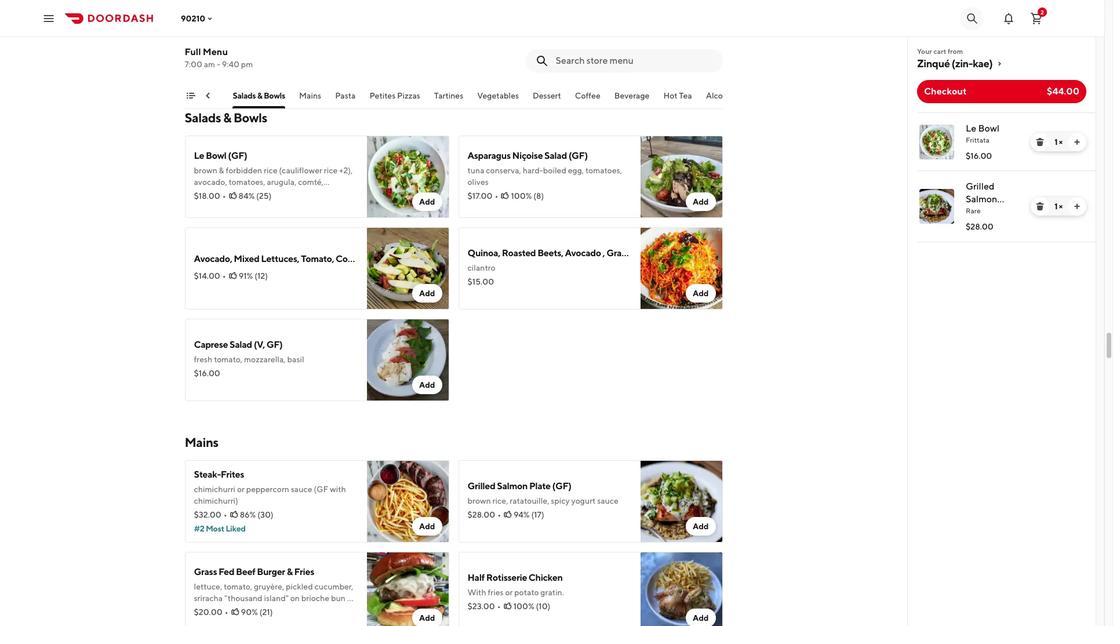 Task type: vqa. For each thing, say whether or not it's contained in the screenshot.
• associated with Steak-Frites
yes



Task type: locate. For each thing, give the bounding box(es) containing it.
liked
[[226, 524, 246, 534]]

add for steak-frites
[[419, 522, 435, 531]]

bowl inside le bowl (gf) brown & forbidden rice (cauliflower rice +2), avocado, tomatoes, arugula, comté, parmesan, sriracha mayo, chicken or frittata (v with frittata)
[[206, 150, 226, 161]]

0 vertical spatial 100%
[[511, 191, 532, 201]]

1 add one to cart image from the top
[[1073, 137, 1082, 147]]

1 right remove item from cart image at the top right of page
[[1055, 202, 1058, 211]]

1 vertical spatial mains
[[185, 435, 219, 450]]

& up avocado,
[[219, 166, 224, 175]]

bowl for (gf)
[[206, 150, 226, 161]]

(21)
[[260, 608, 273, 617]]

1 horizontal spatial sauce
[[598, 496, 619, 506]]

basil
[[287, 355, 304, 364]]

1 vertical spatial ×
[[1059, 202, 1063, 211]]

shrimps
[[223, 15, 257, 26]]

100% for rotisserie
[[514, 602, 535, 611]]

rotisserie
[[487, 572, 527, 583]]

dessert
[[533, 91, 561, 100]]

$28.00 down rice,
[[468, 510, 495, 520]]

remove item from cart image
[[1036, 137, 1045, 147]]

salad
[[545, 150, 567, 161], [669, 248, 692, 259], [366, 253, 388, 264], [230, 339, 252, 350]]

0 vertical spatial 1
[[1055, 137, 1058, 147]]

1 horizontal spatial bowl
[[979, 123, 1000, 134]]

(gf) up egg,
[[569, 150, 588, 161]]

mains up steak-
[[185, 435, 219, 450]]

tomatoes, inside asparagus niçoise salad (gf) tuna conserva, hard-boiled egg, tomatoes, olives
[[586, 166, 622, 175]]

0 vertical spatial grilled
[[194, 15, 222, 26]]

$17.00
[[194, 44, 219, 53], [468, 191, 493, 201]]

$20.00
[[194, 608, 223, 617]]

$28.00 inside list
[[966, 222, 994, 231]]

(v, right comté
[[390, 253, 401, 264]]

parmesan,
[[194, 189, 232, 198]]

grilled up rare
[[966, 181, 995, 192]]

0 horizontal spatial mains
[[185, 435, 219, 450]]

tea
[[679, 91, 692, 100]]

-
[[217, 60, 220, 69]]

salads & bowls down sharing button
[[185, 110, 267, 125]]

$28.00 for $28.00 •
[[468, 510, 495, 520]]

(gf) for grilled salmon plate (gf) brown rice, ratatouille, spicy yogurt sauce
[[552, 481, 572, 492]]

burger
[[257, 567, 285, 578]]

2 horizontal spatial grilled
[[966, 181, 995, 192]]

add one to cart image right remove item from cart image at the top right of page
[[1073, 202, 1082, 211]]

list
[[908, 113, 1096, 242]]

1 horizontal spatial sriracha
[[234, 189, 262, 198]]

tomatoes,
[[586, 166, 622, 175], [229, 177, 265, 187]]

2 1 × from the top
[[1055, 202, 1063, 211]]

1 vertical spatial brown
[[468, 496, 491, 506]]

pizzas
[[397, 91, 420, 100]]

asparagus niçoise salad (gf) image
[[641, 136, 723, 218]]

add one to cart image
[[1073, 137, 1082, 147], [1073, 202, 1082, 211]]

or down frites
[[237, 485, 245, 494]]

grilled up garlic,
[[194, 15, 222, 26]]

0 horizontal spatial $16.00
[[194, 369, 220, 378]]

vegetables button
[[478, 90, 519, 108]]

add for asparagus niçoise salad (gf)
[[693, 197, 709, 206]]

1 right remove item from cart icon
[[1055, 137, 1058, 147]]

0 vertical spatial (v,
[[390, 253, 401, 264]]

conserva,
[[486, 166, 521, 175]]

1 vertical spatial sriracha
[[194, 594, 223, 603]]

(gf) up spices
[[258, 15, 278, 26]]

salads & bowls down pm
[[233, 91, 285, 100]]

"thousand
[[224, 594, 263, 603]]

0 vertical spatial plate
[[966, 206, 988, 218]]

1 vertical spatial (v,
[[254, 339, 265, 350]]

0 vertical spatial salmon
[[966, 194, 998, 205]]

0 vertical spatial tomatoes,
[[586, 166, 622, 175]]

carrots
[[637, 248, 668, 259]]

grilled shrimps (gf) image
[[367, 0, 449, 77]]

0 horizontal spatial brown
[[194, 166, 217, 175]]

am
[[204, 60, 215, 69]]

0 horizontal spatial sauce
[[291, 485, 312, 494]]

tomatoes, right egg,
[[586, 166, 622, 175]]

hot tea
[[664, 91, 692, 100]]

1 horizontal spatial plate
[[966, 206, 988, 218]]

(cauliflower
[[279, 166, 322, 175]]

full menu 7:00 am - 9:40 pm
[[185, 46, 253, 69]]

add
[[419, 197, 435, 206], [693, 197, 709, 206], [419, 289, 435, 298], [693, 289, 709, 298], [419, 380, 435, 390], [419, 522, 435, 531], [693, 522, 709, 531], [419, 614, 435, 623], [693, 614, 709, 623]]

steak frites image
[[367, 461, 449, 543]]

• right $18.00 on the left top of page
[[223, 191, 226, 201]]

1 horizontal spatial salads
[[233, 91, 256, 100]]

full
[[185, 46, 201, 57]]

tuna
[[468, 166, 485, 175]]

$16.00 inside caprese salad (v, gf) fresh tomato, mozzarella, basil $16.00
[[194, 369, 220, 378]]

1 1 × from the top
[[1055, 137, 1063, 147]]

1 horizontal spatial $16.00
[[966, 151, 993, 161]]

bowls
[[264, 91, 285, 100], [234, 110, 267, 125]]

0 vertical spatial tomato,
[[214, 355, 243, 364]]

add one to cart image right remove item from cart icon
[[1073, 137, 1082, 147]]

le bowl image
[[920, 125, 955, 160]]

garlic,
[[194, 30, 216, 39]]

$28.00 for $28.00
[[966, 222, 994, 231]]

90%
[[241, 608, 258, 617]]

chimichurri)
[[194, 496, 238, 506]]

salads down pm
[[233, 91, 256, 100]]

1 vertical spatial salads
[[185, 110, 221, 125]]

0 horizontal spatial le
[[194, 150, 204, 161]]

spices
[[258, 30, 280, 39]]

chicken
[[288, 189, 317, 198]]

le inside le bowl frittata
[[966, 123, 977, 134]]

$17.00 down olives
[[468, 191, 493, 201]]

Item Search search field
[[556, 55, 714, 67]]

add for half rotisserie chicken
[[693, 614, 709, 623]]

(gf) up forbidden
[[228, 150, 247, 161]]

1 vertical spatial 100%
[[514, 602, 535, 611]]

quinoa, roasted beets, avocado , grated carrots salad cilantro $15.00
[[468, 248, 692, 287]]

× right remove item from cart image at the top right of page
[[1059, 202, 1063, 211]]

1 horizontal spatial le
[[966, 123, 977, 134]]

salads down sharing button
[[185, 110, 221, 125]]

1 × from the top
[[1059, 137, 1063, 147]]

0 horizontal spatial $17.00
[[194, 44, 219, 53]]

(gf) right rare
[[990, 206, 1010, 218]]

0 horizontal spatial grilled
[[194, 15, 222, 26]]

brown inside le bowl (gf) brown & forbidden rice (cauliflower rice +2), avocado, tomatoes, arugula, comté, parmesan, sriracha mayo, chicken or frittata (v with frittata)
[[194, 166, 217, 175]]

1 horizontal spatial tomatoes,
[[586, 166, 622, 175]]

0 horizontal spatial $28.00
[[468, 510, 495, 520]]

(gf) up the spicy
[[552, 481, 572, 492]]

1
[[1055, 137, 1058, 147], [1055, 202, 1058, 211]]

bowl up frittata
[[979, 123, 1000, 134]]

$17.00 down garlic,
[[194, 44, 219, 53]]

salmon up rare
[[966, 194, 998, 205]]

1 vertical spatial $16.00
[[194, 369, 220, 378]]

bowl inside le bowl frittata
[[979, 123, 1000, 134]]

• down rice,
[[498, 510, 501, 520]]

or down comté,
[[318, 189, 326, 198]]

tomato,
[[301, 253, 334, 264]]

brioche
[[301, 594, 330, 603]]

grass fed beef burger & fries image
[[367, 552, 449, 626]]

• for asparagus niçoise salad (gf)
[[495, 191, 498, 201]]

1 × for grilled salmon plate (gf)
[[1055, 202, 1063, 211]]

0 vertical spatial $28.00
[[966, 222, 994, 231]]

with right (gf
[[330, 485, 346, 494]]

1 vertical spatial salmon
[[497, 481, 528, 492]]

salmon inside grilled salmon plate (gf) brown rice, ratatouille, spicy yogurt sauce
[[497, 481, 528, 492]]

pickled
[[286, 582, 313, 592]]

0 vertical spatial gf)
[[403, 253, 419, 264]]

0 vertical spatial ×
[[1059, 137, 1063, 147]]

or right fries
[[505, 588, 513, 597]]

salad inside asparagus niçoise salad (gf) tuna conserva, hard-boiled egg, tomatoes, olives
[[545, 150, 567, 161]]

91%
[[239, 271, 253, 281]]

boiled
[[543, 166, 567, 175]]

1 horizontal spatial mains
[[299, 91, 321, 100]]

alcohol
[[706, 91, 735, 100]]

0 horizontal spatial gf)
[[267, 339, 283, 350]]

fed
[[219, 567, 234, 578]]

add button for steak-frites
[[412, 517, 442, 536]]

1 vertical spatial 1 ×
[[1055, 202, 1063, 211]]

1 horizontal spatial salmon
[[966, 194, 998, 205]]

with down parmesan,
[[204, 201, 220, 210]]

0 vertical spatial mains
[[299, 91, 321, 100]]

100% for niçoise
[[511, 191, 532, 201]]

(gf) inside grilled salmon plate (gf)
[[990, 206, 1010, 218]]

• for steak-frites
[[224, 510, 227, 520]]

× right remove item from cart icon
[[1059, 137, 1063, 147]]

brown up $28.00 •
[[468, 496, 491, 506]]

1 vertical spatial plate
[[529, 481, 551, 492]]

1 1 from the top
[[1055, 137, 1058, 147]]

0 vertical spatial add one to cart image
[[1073, 137, 1082, 147]]

0 vertical spatial le
[[966, 123, 977, 134]]

$16.00 down fresh in the bottom left of the page
[[194, 369, 220, 378]]

salad up boiled
[[545, 150, 567, 161]]

sauce right yogurt
[[598, 496, 619, 506]]

or inside le bowl (gf) brown & forbidden rice (cauliflower rice +2), avocado, tomatoes, arugula, comté, parmesan, sriracha mayo, chicken or frittata (v with frittata)
[[318, 189, 326, 198]]

100% left (8)
[[511, 191, 532, 201]]

• down fries
[[498, 602, 501, 611]]

• right $20.00
[[225, 608, 228, 617]]

plate inside grilled salmon plate (gf) brown rice, ratatouille, spicy yogurt sauce
[[529, 481, 551, 492]]

2 1 from the top
[[1055, 202, 1058, 211]]

half rotisserie chicken image
[[641, 552, 723, 626]]

sriracha down lettuce,
[[194, 594, 223, 603]]

1 horizontal spatial $28.00
[[966, 222, 994, 231]]

open menu image
[[42, 11, 56, 25]]

salmon for grilled salmon plate (gf) brown rice, ratatouille, spicy yogurt sauce
[[497, 481, 528, 492]]

0 horizontal spatial tomatoes,
[[229, 177, 265, 187]]

• down the conserva,
[[495, 191, 498, 201]]

salmon
[[966, 194, 998, 205], [497, 481, 528, 492]]

1 horizontal spatial brown
[[468, 496, 491, 506]]

plate for grilled salmon plate (gf)
[[966, 206, 988, 218]]

sauce left (gf
[[291, 485, 312, 494]]

1 vertical spatial tomatoes,
[[229, 177, 265, 187]]

grilled for grilled salmon plate (gf)
[[966, 181, 995, 192]]

0 vertical spatial bowl
[[979, 123, 1000, 134]]

grilled up rice,
[[468, 481, 496, 492]]

salmon up rice,
[[497, 481, 528, 492]]

pm
[[241, 60, 253, 69]]

× for le bowl
[[1059, 137, 1063, 147]]

frittata)
[[222, 201, 250, 210]]

1 horizontal spatial grilled salmon plate (gf) image
[[920, 189, 955, 224]]

1 vertical spatial $28.00
[[468, 510, 495, 520]]

coffee button
[[575, 90, 601, 108]]

1 vertical spatial le
[[194, 150, 204, 161]]

(25)
[[256, 191, 272, 201]]

0 vertical spatial $17.00
[[194, 44, 219, 53]]

grilled inside grilled shrimps (gf) garlic, herbs, and spices $17.00
[[194, 15, 222, 26]]

1 vertical spatial bowl
[[206, 150, 226, 161]]

$44.00
[[1047, 86, 1080, 97]]

(gf) inside grilled shrimps (gf) garlic, herbs, and spices $17.00
[[258, 15, 278, 26]]

le for le bowl
[[966, 123, 977, 134]]

clams with merguez image
[[641, 0, 723, 77]]

1 for le bowl
[[1055, 137, 1058, 147]]

frittata
[[966, 136, 990, 144]]

$28.00 down rare
[[966, 222, 994, 231]]

beverage
[[615, 91, 650, 100]]

1 × right remove item from cart image at the top right of page
[[1055, 202, 1063, 211]]

0 horizontal spatial bowl
[[206, 150, 226, 161]]

1 vertical spatial tomato,
[[224, 582, 252, 592]]

1 vertical spatial with
[[330, 485, 346, 494]]

& left fries
[[287, 567, 293, 578]]

7:00
[[185, 60, 202, 69]]

#2
[[194, 524, 204, 534]]

caprese salad (v, gf) image
[[367, 319, 449, 401]]

a
[[202, 606, 207, 615]]

quinoa,
[[468, 248, 500, 259]]

2 × from the top
[[1059, 202, 1063, 211]]

comté,
[[298, 177, 324, 187]]

salad right comté
[[366, 253, 388, 264]]

checkout
[[925, 86, 967, 97]]

1 × right remove item from cart icon
[[1055, 137, 1063, 147]]

grilled salmon plate (gf) image
[[920, 189, 955, 224], [641, 461, 723, 543]]

petites pizzas button
[[370, 90, 420, 108]]

1 vertical spatial 1
[[1055, 202, 1058, 211]]

1 vertical spatial grilled salmon plate (gf) image
[[641, 461, 723, 543]]

0 horizontal spatial (v,
[[254, 339, 265, 350]]

or right bun
[[347, 594, 355, 603]]

peppercorn
[[246, 485, 289, 494]]

salad right carrots
[[669, 248, 692, 259]]

0 vertical spatial with
[[204, 201, 220, 210]]

add button
[[412, 193, 442, 211], [686, 193, 716, 211], [412, 284, 442, 303], [686, 284, 716, 303], [412, 376, 442, 394], [412, 517, 442, 536], [686, 517, 716, 536], [412, 609, 442, 626], [686, 609, 716, 626]]

mains left pasta
[[299, 91, 321, 100]]

grilled shrimps (gf) garlic, herbs, and spices $17.00
[[194, 15, 280, 53]]

tomato, down caprese at bottom
[[214, 355, 243, 364]]

0 vertical spatial $16.00
[[966, 151, 993, 161]]

add for grilled salmon plate (gf)
[[693, 522, 709, 531]]

le up avocado,
[[194, 150, 204, 161]]

rice up arugula,
[[264, 166, 278, 175]]

0 horizontal spatial rice
[[264, 166, 278, 175]]

frites
[[221, 469, 244, 480]]

0 vertical spatial grilled salmon plate (gf) image
[[920, 189, 955, 224]]

(v, up mozzarella,
[[254, 339, 265, 350]]

pasta
[[335, 91, 356, 100]]

bowl up avocado,
[[206, 150, 226, 161]]

salad inside quinoa, roasted beets, avocado , grated carrots salad cilantro $15.00
[[669, 248, 692, 259]]

le bowl frittata
[[966, 123, 1000, 144]]

brown up avocado,
[[194, 166, 217, 175]]

1 horizontal spatial rice
[[324, 166, 338, 175]]

salmon for grilled salmon plate (gf)
[[966, 194, 998, 205]]

list containing le bowl
[[908, 113, 1096, 242]]

le up frittata
[[966, 123, 977, 134]]

$18.00 •
[[194, 191, 226, 201]]

cilantro
[[468, 263, 496, 273]]

herbs,
[[218, 30, 240, 39]]

bun
[[331, 594, 346, 603]]

1 vertical spatial add one to cart image
[[1073, 202, 1082, 211]]

le inside le bowl (gf) brown & forbidden rice (cauliflower rice +2), avocado, tomatoes, arugula, comté, parmesan, sriracha mayo, chicken or frittata (v with frittata)
[[194, 150, 204, 161]]

0 vertical spatial sriracha
[[234, 189, 262, 198]]

0 horizontal spatial salmon
[[497, 481, 528, 492]]

salad inside caprese salad (v, gf) fresh tomato, mozzarella, basil $16.00
[[230, 339, 252, 350]]

rare
[[966, 206, 981, 215]]

1 horizontal spatial grilled
[[468, 481, 496, 492]]

add one to cart image for grilled salmon plate (gf)
[[1073, 202, 1082, 211]]

remove item from cart image
[[1036, 202, 1045, 211]]

alcohol button
[[706, 90, 735, 108]]

grilled inside grilled salmon plate (gf) brown rice, ratatouille, spicy yogurt sauce
[[468, 481, 496, 492]]

1 vertical spatial sauce
[[598, 496, 619, 506]]

sharing
[[191, 91, 219, 100]]

add for caprese salad (v, gf)
[[419, 380, 435, 390]]

plate
[[966, 206, 988, 218], [529, 481, 551, 492]]

1 vertical spatial grilled
[[966, 181, 995, 192]]

0 vertical spatial 1 ×
[[1055, 137, 1063, 147]]

0 horizontal spatial plate
[[529, 481, 551, 492]]

0 horizontal spatial sriracha
[[194, 594, 223, 603]]

(zin-
[[952, 57, 973, 70]]

grilled inside grilled salmon plate (gf)
[[966, 181, 995, 192]]

hot
[[664, 91, 678, 100]]

cucumber,
[[315, 582, 353, 592]]

$16.00 down frittata
[[966, 151, 993, 161]]

• for half rotisserie chicken
[[498, 602, 501, 611]]

(gf) inside grilled salmon plate (gf) brown rice, ratatouille, spicy yogurt sauce
[[552, 481, 572, 492]]

le
[[966, 123, 977, 134], [194, 150, 204, 161]]

plate inside grilled salmon plate (gf)
[[966, 206, 988, 218]]

mains
[[299, 91, 321, 100], [185, 435, 219, 450]]

0 vertical spatial brown
[[194, 166, 217, 175]]

salmon inside grilled salmon plate (gf)
[[966, 194, 998, 205]]

100% down potato
[[514, 602, 535, 611]]

bowls up forbidden
[[234, 110, 267, 125]]

• for le bowl (gf)
[[223, 191, 226, 201]]

2 add one to cart image from the top
[[1073, 202, 1082, 211]]

0 vertical spatial sauce
[[291, 485, 312, 494]]

rice left the +2), at left
[[324, 166, 338, 175]]

lettuce,
[[194, 582, 222, 592]]

1 horizontal spatial $17.00
[[468, 191, 493, 201]]

sriracha up frittata)
[[234, 189, 262, 198]]

bowls left mains button
[[264, 91, 285, 100]]

tomatoes, down forbidden
[[229, 177, 265, 187]]

most
[[206, 524, 224, 534]]

1 horizontal spatial with
[[330, 485, 346, 494]]

2 vertical spatial grilled
[[468, 481, 496, 492]]

0 horizontal spatial salads
[[185, 110, 221, 125]]

• up #2 most liked
[[224, 510, 227, 520]]

100%
[[511, 191, 532, 201], [514, 602, 535, 611]]

chicken
[[529, 572, 563, 583]]

tomato, up "thousand at the left bottom of page
[[224, 582, 252, 592]]

1 vertical spatial gf)
[[267, 339, 283, 350]]

0 horizontal spatial with
[[204, 201, 220, 210]]

mayo,
[[264, 189, 286, 198]]

& inside grass fed beef burger & fries lettuce, tomato, gruyère, pickled cucumber, sriracha "thousand island" on brioche bun or in a bowl
[[287, 567, 293, 578]]

salad up mozzarella,
[[230, 339, 252, 350]]

(gf) inside asparagus niçoise salad (gf) tuna conserva, hard-boiled egg, tomatoes, olives
[[569, 150, 588, 161]]

avocado,
[[194, 253, 232, 264]]



Task type: describe. For each thing, give the bounding box(es) containing it.
and
[[242, 30, 256, 39]]

pasta button
[[335, 90, 356, 108]]

from
[[948, 47, 963, 56]]

1 horizontal spatial (v,
[[390, 253, 401, 264]]

9:40
[[222, 60, 240, 69]]

plate for grilled salmon plate (gf) brown rice, ratatouille, spicy yogurt sauce
[[529, 481, 551, 492]]

$15.00
[[468, 277, 494, 287]]

your cart from
[[918, 47, 963, 56]]

sauce inside steak-frites chimichurri or peppercorn sauce (gf with chimichurri)
[[291, 485, 312, 494]]

arugula,
[[267, 177, 297, 187]]

lettuces,
[[261, 253, 299, 264]]

84% (25)
[[239, 191, 272, 201]]

avocado, mixed lettuces, tomato, comté salad (v, gf)
[[194, 253, 419, 264]]

or inside steak-frites chimichurri or peppercorn sauce (gf with chimichurri)
[[237, 485, 245, 494]]

yogurt
[[572, 496, 596, 506]]

avocado,
[[194, 177, 227, 187]]

94%
[[514, 510, 530, 520]]

fresh
[[194, 355, 212, 364]]

× for grilled salmon plate (gf)
[[1059, 202, 1063, 211]]

sharing button
[[191, 90, 219, 108]]

add button for asparagus niçoise salad (gf)
[[686, 193, 716, 211]]

add for quinoa, roasted beets, avocado , grated carrots salad
[[693, 289, 709, 298]]

grated
[[607, 248, 636, 259]]

100% (10)
[[514, 602, 551, 611]]

(12)
[[255, 271, 268, 281]]

add button for grilled salmon plate (gf)
[[686, 517, 716, 536]]

olives
[[468, 177, 489, 187]]

#2 most liked
[[194, 524, 246, 534]]

add button for grass fed beef burger & fries
[[412, 609, 442, 626]]

sriracha inside le bowl (gf) brown & forbidden rice (cauliflower rice +2), avocado, tomatoes, arugula, comté, parmesan, sriracha mayo, chicken or frittata (v with frittata)
[[234, 189, 262, 198]]

notification bell image
[[1002, 11, 1016, 25]]

grilled salmon plate (gf) image inside list
[[920, 189, 955, 224]]

(8)
[[534, 191, 544, 201]]

frittata
[[327, 189, 353, 198]]

bowl for frittata
[[979, 123, 1000, 134]]

on
[[290, 594, 300, 603]]

+2),
[[339, 166, 353, 175]]

• right "$14.00"
[[223, 271, 226, 281]]

86% (30)
[[240, 510, 274, 520]]

beverage button
[[615, 90, 650, 108]]

tomatoes, inside le bowl (gf) brown & forbidden rice (cauliflower rice +2), avocado, tomatoes, arugula, comté, parmesan, sriracha mayo, chicken or frittata (v with frittata)
[[229, 177, 265, 187]]

(gf) for asparagus niçoise salad (gf) tuna conserva, hard-boiled egg, tomatoes, olives
[[569, 150, 588, 161]]

$14.00 •
[[194, 271, 226, 281]]

potato
[[515, 588, 539, 597]]

le bowl (gf) image
[[367, 136, 449, 218]]

zinqué (zin-kae)
[[918, 57, 993, 70]]

kae)
[[973, 57, 993, 70]]

quinoa, roasted beets, avocado , grated carrots salad image
[[641, 227, 723, 310]]

& left mains button
[[257, 91, 262, 100]]

86%
[[240, 510, 256, 520]]

or inside half rotisserie chicken with fries or potato gratin.
[[505, 588, 513, 597]]

2 rice from the left
[[324, 166, 338, 175]]

avocado, mixed lettuces, tomato, comté salad (v, gf) image
[[367, 227, 449, 310]]

$16.00 inside list
[[966, 151, 993, 161]]

le for le bowl (gf)
[[194, 150, 204, 161]]

1 for grilled salmon plate (gf)
[[1055, 202, 1058, 211]]

(gf) inside le bowl (gf) brown & forbidden rice (cauliflower rice +2), avocado, tomatoes, arugula, comté, parmesan, sriracha mayo, chicken or frittata (v with frittata)
[[228, 150, 247, 161]]

1 rice from the left
[[264, 166, 278, 175]]

add for grass fed beef burger & fries
[[419, 614, 435, 623]]

niçoise
[[512, 150, 543, 161]]

half rotisserie chicken with fries or potato gratin.
[[468, 572, 564, 597]]

(30)
[[258, 510, 274, 520]]

or inside grass fed beef burger & fries lettuce, tomato, gruyère, pickled cucumber, sriracha "thousand island" on brioche bun or in a bowl
[[347, 594, 355, 603]]

zinqué (zin-kae) link
[[918, 57, 1087, 71]]

grass fed beef burger & fries lettuce, tomato, gruyère, pickled cucumber, sriracha "thousand island" on brioche bun or in a bowl
[[194, 567, 355, 615]]

1 vertical spatial salads & bowls
[[185, 110, 267, 125]]

hot tea button
[[664, 90, 692, 108]]

grilled for grilled salmon plate (gf) brown rice, ratatouille, spicy yogurt sauce
[[468, 481, 496, 492]]

0 vertical spatial salads & bowls
[[233, 91, 285, 100]]

$17.00 inside grilled shrimps (gf) garlic, herbs, and spices $17.00
[[194, 44, 219, 53]]

bowl
[[208, 606, 226, 615]]

gf) inside caprese salad (v, gf) fresh tomato, mozzarella, basil $16.00
[[267, 339, 283, 350]]

add button for caprese salad (v, gf)
[[412, 376, 442, 394]]

chimichurri
[[194, 485, 236, 494]]

& inside le bowl (gf) brown & forbidden rice (cauliflower rice +2), avocado, tomatoes, arugula, comté, parmesan, sriracha mayo, chicken or frittata (v with frittata)
[[219, 166, 224, 175]]

gratin.
[[541, 588, 564, 597]]

& down 9:40
[[223, 110, 231, 125]]

$32.00 •
[[194, 510, 227, 520]]

1 vertical spatial $17.00
[[468, 191, 493, 201]]

add button for quinoa, roasted beets, avocado , grated carrots salad
[[686, 284, 716, 303]]

add button for avocado, mixed lettuces, tomato, comté salad (v, gf)
[[412, 284, 442, 303]]

tomato, inside grass fed beef burger & fries lettuce, tomato, gruyère, pickled cucumber, sriracha "thousand island" on brioche bun or in a bowl
[[224, 582, 252, 592]]

with inside le bowl (gf) brown & forbidden rice (cauliflower rice +2), avocado, tomatoes, arugula, comté, parmesan, sriracha mayo, chicken or frittata (v with frittata)
[[204, 201, 220, 210]]

2 items, open order cart image
[[1030, 11, 1044, 25]]

tomato, inside caprese salad (v, gf) fresh tomato, mozzarella, basil $16.00
[[214, 355, 243, 364]]

grilled for grilled shrimps (gf) garlic, herbs, and spices $17.00
[[194, 15, 222, 26]]

0 horizontal spatial grilled salmon plate (gf) image
[[641, 461, 723, 543]]

94% (17)
[[514, 510, 544, 520]]

sauce inside grilled salmon plate (gf) brown rice, ratatouille, spicy yogurt sauce
[[598, 496, 619, 506]]

mixed
[[234, 253, 260, 264]]

(gf
[[314, 485, 328, 494]]

add button for le bowl (gf)
[[412, 193, 442, 211]]

asparagus niçoise salad (gf) tuna conserva, hard-boiled egg, tomatoes, olives
[[468, 150, 622, 187]]

• for grilled salmon plate (gf)
[[498, 510, 501, 520]]

gruyère,
[[254, 582, 284, 592]]

0 vertical spatial salads
[[233, 91, 256, 100]]

• for grass fed beef burger & fries
[[225, 608, 228, 617]]

avocado
[[565, 248, 601, 259]]

ratatouille,
[[510, 496, 550, 506]]

1 vertical spatial bowls
[[234, 110, 267, 125]]

1 horizontal spatial gf)
[[403, 253, 419, 264]]

brown inside grilled salmon plate (gf) brown rice, ratatouille, spicy yogurt sauce
[[468, 496, 491, 506]]

(17)
[[532, 510, 544, 520]]

coffee
[[575, 91, 601, 100]]

$23.00 •
[[468, 602, 501, 611]]

show menu categories image
[[186, 91, 195, 100]]

egg,
[[568, 166, 584, 175]]

dessert button
[[533, 90, 561, 108]]

$32.00
[[194, 510, 221, 520]]

grilled salmon plate (gf)
[[966, 181, 1010, 218]]

add button for half rotisserie chicken
[[686, 609, 716, 626]]

caprese
[[194, 339, 228, 350]]

scroll menu navigation left image
[[203, 91, 213, 100]]

comté
[[336, 253, 364, 264]]

2 button
[[1025, 7, 1049, 30]]

add for le bowl (gf)
[[419, 197, 435, 206]]

(v, inside caprese salad (v, gf) fresh tomato, mozzarella, basil $16.00
[[254, 339, 265, 350]]

petites
[[370, 91, 396, 100]]

0 vertical spatial bowls
[[264, 91, 285, 100]]

1 × for le bowl
[[1055, 137, 1063, 147]]

with inside steak-frites chimichurri or peppercorn sauce (gf with chimichurri)
[[330, 485, 346, 494]]

90210
[[181, 14, 205, 23]]

tartines button
[[434, 90, 464, 108]]

hard-
[[523, 166, 543, 175]]

90210 button
[[181, 14, 215, 23]]

2
[[1041, 8, 1045, 15]]

(gf) for grilled salmon plate (gf)
[[990, 206, 1010, 218]]

fries
[[488, 588, 504, 597]]

add for avocado, mixed lettuces, tomato, comté salad (v, gf)
[[419, 289, 435, 298]]

add one to cart image for le bowl
[[1073, 137, 1082, 147]]

$14.00
[[194, 271, 220, 281]]

vegetables
[[478, 91, 519, 100]]

sriracha inside grass fed beef burger & fries lettuce, tomato, gruyère, pickled cucumber, sriracha "thousand island" on brioche bun or in a bowl
[[194, 594, 223, 603]]

91% (12)
[[239, 271, 268, 281]]



